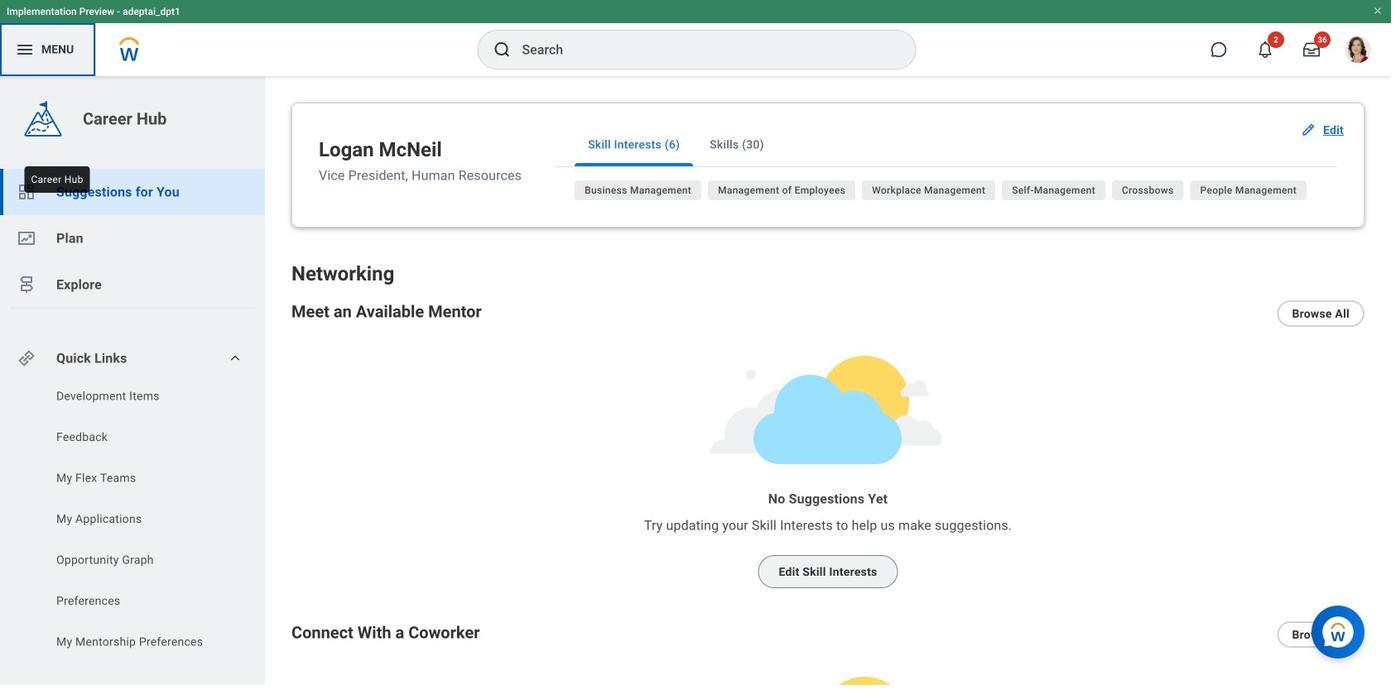 Task type: describe. For each thing, give the bounding box(es) containing it.
Search Workday  search field
[[522, 31, 882, 68]]

onboarding home image
[[17, 229, 36, 248]]

search image
[[492, 40, 512, 60]]

timeline milestone image
[[17, 275, 36, 295]]

inbox large image
[[1304, 41, 1320, 58]]

notifications large image
[[1257, 41, 1274, 58]]

justify image
[[15, 40, 35, 60]]

quick links element
[[17, 342, 252, 375]]

link image
[[17, 349, 36, 369]]

close environment banner image
[[1373, 6, 1383, 16]]



Task type: locate. For each thing, give the bounding box(es) containing it.
edit image
[[1300, 122, 1317, 138]]

profile logan mcneil image
[[1345, 36, 1372, 66]]

banner
[[0, 0, 1391, 76]]

tab list
[[555, 123, 1338, 167]]

dashboard image
[[17, 182, 36, 202]]

chevron up small image
[[227, 350, 243, 367]]

list
[[0, 169, 265, 308], [575, 181, 1338, 207], [0, 388, 265, 656]]



Task type: vqa. For each thing, say whether or not it's contained in the screenshot.
cell corresponding to Change Benefit Jobs
no



